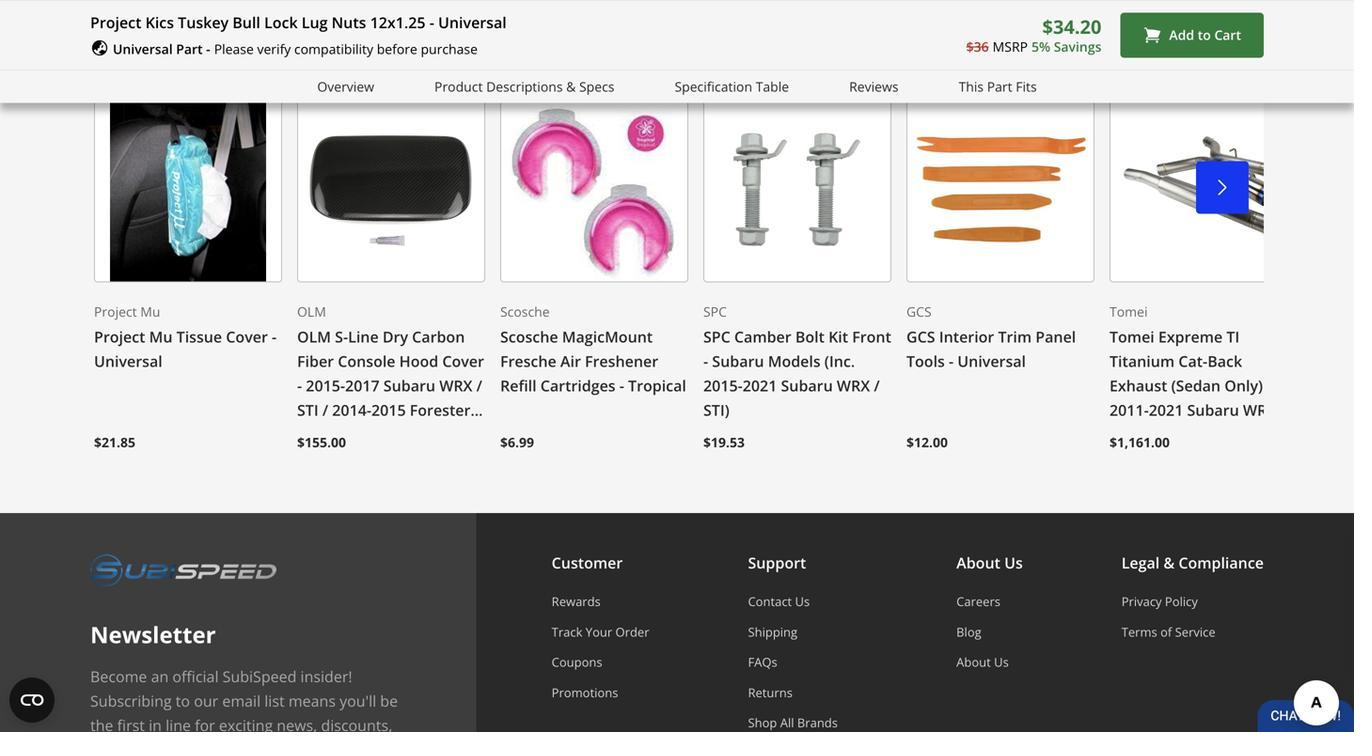 Task type: describe. For each thing, give the bounding box(es) containing it.
- up purchase
[[430, 12, 435, 32]]

order
[[616, 624, 650, 641]]

blog
[[957, 624, 982, 641]]

olmdp2-wrx14-dcf olm s-line dry carbon fiber console hood cover - 2015-2017 wrx / 14-18 forester / 13-17 crosstrek, image
[[297, 97, 485, 283]]

about us link
[[957, 654, 1023, 671]]

coupons link
[[552, 654, 650, 671]]

this part fits link
[[959, 76, 1037, 97]]

nuts
[[332, 12, 366, 32]]

cartridges
[[541, 376, 616, 396]]

specification
[[675, 77, 753, 95]]

(sedan
[[1172, 376, 1221, 396]]

privacy
[[1122, 594, 1162, 611]]

subaru inside tomei tomei expreme ti titanium cat-back exhaust (sedan only) - 2011-2021 subaru wrx / sti
[[1188, 400, 1240, 420]]

open widget image
[[9, 678, 55, 723]]

subispeed
[[223, 667, 297, 687]]

$1,161.00
[[1110, 433, 1170, 451]]

2012-
[[297, 449, 337, 469]]

you'll
[[340, 692, 376, 712]]

recently viewed
[[90, 37, 276, 68]]

reviews link
[[850, 76, 899, 97]]

universal inside "gcs gcs interior trim panel tools - universal"
[[958, 351, 1026, 371]]

subaru inside olm olm s-line dry carbon fiber console hood cover - 2015-2017 subaru wrx / sti / 2014-2015 forester / 2013-2014 crosstrek / 2012-2014 impreza
[[384, 376, 436, 396]]

legal & compliance
[[1122, 553, 1264, 573]]

table
[[756, 77, 789, 95]]

- left please at left
[[206, 40, 210, 58]]

verify
[[257, 40, 291, 58]]

2 gcs from the top
[[907, 327, 936, 347]]

$34.20
[[1043, 14, 1102, 40]]

tropical
[[629, 376, 687, 396]]

1 horizontal spatial &
[[1164, 553, 1175, 573]]

interior
[[940, 327, 995, 347]]

track your order link
[[552, 624, 650, 641]]

subaru down camber
[[712, 351, 764, 371]]

privacy policy
[[1122, 594, 1198, 611]]

to inside add to cart button
[[1198, 26, 1212, 44]]

2 scosche from the top
[[501, 327, 558, 347]]

- inside spc spc camber bolt kit front - subaru models (inc. 2015-2021 subaru wrx / sti)
[[704, 351, 709, 371]]

kics
[[145, 12, 174, 32]]

spc81260 spc camber bolt kit front - 2015+ wrx / 2015+ sti, image
[[704, 97, 892, 283]]

- inside tomei tomei expreme ti titanium cat-back exhaust (sedan only) - 2011-2021 subaru wrx / sti
[[1268, 376, 1272, 396]]

terms of service
[[1122, 624, 1216, 641]]

project for project kics tuskey bull lock lug nuts 12x1.25 - universal
[[90, 12, 142, 32]]

msrp
[[993, 38, 1028, 56]]

subaru down models
[[781, 376, 833, 396]]

hood
[[400, 351, 439, 371]]

please
[[214, 40, 254, 58]]

universal inside project mu project mu tissue cover - universal
[[94, 351, 162, 371]]

this
[[959, 77, 984, 95]]

legal
[[1122, 553, 1160, 573]]

2021 inside spc spc camber bolt kit front - subaru models (inc. 2015-2021 subaru wrx / sti)
[[743, 376, 777, 396]]

terms of service link
[[1122, 624, 1264, 641]]

shipping
[[748, 624, 798, 641]]

exhaust
[[1110, 376, 1168, 396]]

savings
[[1054, 38, 1102, 56]]

coupons
[[552, 654, 603, 671]]

1 gcs from the top
[[907, 303, 932, 321]]

wrx for exhaust
[[1244, 400, 1277, 420]]

part for this
[[988, 77, 1013, 95]]

viewed
[[194, 37, 276, 68]]

$155.00
[[297, 433, 346, 451]]

careers link
[[957, 594, 1023, 611]]

newsletter
[[90, 620, 216, 651]]

to inside become an official subispeed insider! subscribing to our email list means you'll be the first in line for exciting news, discount
[[176, 692, 190, 712]]

be
[[380, 692, 398, 712]]

2 about us from the top
[[957, 654, 1009, 671]]

1 scosche from the top
[[501, 303, 550, 321]]

the
[[90, 716, 113, 733]]

service
[[1176, 624, 1216, 641]]

- inside project mu project mu tissue cover - universal
[[272, 327, 277, 347]]

first
[[117, 716, 145, 733]]

models
[[768, 351, 821, 371]]

contact us
[[748, 594, 810, 611]]

0 vertical spatial us
[[1005, 553, 1023, 573]]

$12.00
[[907, 433, 948, 451]]

email
[[222, 692, 261, 712]]

exciting
[[219, 716, 273, 733]]

line
[[348, 327, 379, 347]]

promotions link
[[552, 685, 650, 702]]

overview link
[[317, 76, 374, 97]]

2 about from the top
[[957, 654, 991, 671]]

sti for 2015-
[[297, 400, 319, 420]]

air
[[561, 351, 581, 371]]

crosstrek
[[375, 425, 445, 445]]

shop all brands
[[748, 715, 838, 732]]

compliance
[[1179, 553, 1264, 573]]

2 tomei from the top
[[1110, 327, 1155, 347]]

$34.20 $36 msrp 5% savings
[[967, 14, 1102, 56]]

faqs link
[[748, 654, 858, 671]]

news,
[[277, 716, 317, 733]]

2013-
[[297, 425, 337, 445]]

compatibility
[[294, 40, 374, 58]]

wrx for console
[[440, 376, 473, 396]]

titanium
[[1110, 351, 1175, 371]]

$36
[[967, 38, 989, 56]]

blog link
[[957, 624, 1023, 641]]

/ inside spc spc camber bolt kit front - subaru models (inc. 2015-2021 subaru wrx / sti)
[[874, 376, 880, 396]]

freshener
[[585, 351, 659, 371]]

kit
[[829, 327, 849, 347]]

product descriptions & specs
[[435, 77, 615, 95]]

returns
[[748, 685, 793, 702]]

scosche magicmount air freshener refill cartridges- tropical, image
[[501, 97, 689, 283]]

(inc.
[[825, 351, 855, 371]]

track your order
[[552, 624, 650, 641]]

list
[[265, 692, 285, 712]]

add
[[1170, 26, 1195, 44]]

add to cart
[[1170, 26, 1242, 44]]

add to cart button
[[1121, 13, 1264, 58]]

refill
[[501, 376, 537, 396]]

shop
[[748, 715, 777, 732]]

- inside olm olm s-line dry carbon fiber console hood cover - 2015-2017 subaru wrx / sti / 2014-2015 forester / 2013-2014 crosstrek / 2012-2014 impreza
[[297, 376, 302, 396]]

1 about from the top
[[957, 553, 1001, 573]]

impreza
[[375, 449, 434, 469]]



Task type: locate. For each thing, give the bounding box(es) containing it.
dry
[[383, 327, 408, 347]]

about down blog
[[957, 654, 991, 671]]

of
[[1161, 624, 1173, 641]]

0 vertical spatial sti
[[297, 400, 319, 420]]

1 vertical spatial part
[[988, 77, 1013, 95]]

- inside "gcs gcs interior trim panel tools - universal"
[[949, 351, 954, 371]]

2 vertical spatial us
[[995, 654, 1009, 671]]

2 2014 from the top
[[337, 449, 371, 469]]

product descriptions & specs link
[[435, 76, 615, 97]]

insider!
[[301, 667, 352, 687]]

$21.85
[[94, 433, 136, 451]]

cover right tissue
[[226, 327, 268, 347]]

2 vertical spatial project
[[94, 327, 145, 347]]

about up careers
[[957, 553, 1001, 573]]

0 horizontal spatial sti
[[297, 400, 319, 420]]

privacy policy link
[[1122, 594, 1264, 611]]

forester
[[410, 400, 471, 420]]

us up the careers link in the bottom right of the page
[[1005, 553, 1023, 573]]

official
[[173, 667, 219, 687]]

camber
[[735, 327, 792, 347]]

0 vertical spatial to
[[1198, 26, 1212, 44]]

bolt
[[796, 327, 825, 347]]

policy
[[1166, 594, 1198, 611]]

ti
[[1227, 327, 1240, 347]]

sti)
[[704, 400, 730, 420]]

to
[[1198, 26, 1212, 44], [176, 692, 190, 712]]

us down the 'blog' link
[[995, 654, 1009, 671]]

2 horizontal spatial wrx
[[1244, 400, 1277, 420]]

0 horizontal spatial 2015-
[[306, 376, 345, 396]]

- right only)
[[1268, 376, 1272, 396]]

sti inside olm olm s-line dry carbon fiber console hood cover - 2015-2017 subaru wrx / sti / 2014-2015 forester / 2013-2014 crosstrek / 2012-2014 impreza
[[297, 400, 319, 420]]

0 horizontal spatial 2021
[[743, 376, 777, 396]]

tools
[[907, 351, 945, 371]]

faqs
[[748, 654, 778, 671]]

0 vertical spatial mu
[[140, 303, 160, 321]]

cover inside project mu project mu tissue cover - universal
[[226, 327, 268, 347]]

1 vertical spatial about
[[957, 654, 991, 671]]

part down tuskey
[[176, 40, 203, 58]]

picture of project mu tissue cover - universal image
[[94, 97, 282, 283]]

project for project mu project mu tissue cover - universal
[[94, 303, 137, 321]]

tuskey
[[178, 12, 229, 32]]

about us down the 'blog' link
[[957, 654, 1009, 671]]

0 vertical spatial cover
[[226, 327, 268, 347]]

1 horizontal spatial part
[[988, 77, 1013, 95]]

s-
[[335, 327, 348, 347]]

&
[[566, 77, 576, 95], [1164, 553, 1175, 573]]

for
[[195, 716, 215, 733]]

0 vertical spatial scosche
[[501, 303, 550, 321]]

tissue
[[177, 327, 222, 347]]

0 vertical spatial 2014
[[337, 425, 371, 445]]

1 vertical spatial to
[[176, 692, 190, 712]]

2021 inside tomei tomei expreme ti titanium cat-back exhaust (sedan only) - 2011-2021 subaru wrx / sti
[[1149, 400, 1184, 420]]

gcsgcs-int-tool gcs interior trim panel tools - universal, image
[[907, 97, 1095, 283]]

cat-
[[1179, 351, 1208, 371]]

us for about us link
[[995, 654, 1009, 671]]

1 vertical spatial spc
[[704, 327, 731, 347]]

spc spc camber bolt kit front - subaru models (inc. 2015-2021 subaru wrx / sti)
[[704, 303, 892, 420]]

scosche scosche magicmount fresche air freshener refill cartridges - tropical
[[501, 303, 687, 396]]

to up line
[[176, 692, 190, 712]]

panel
[[1036, 327, 1077, 347]]

& right the legal
[[1164, 553, 1175, 573]]

our
[[194, 692, 218, 712]]

- right tools on the right of the page
[[949, 351, 954, 371]]

2015
[[372, 400, 406, 420]]

1 about us from the top
[[957, 553, 1023, 573]]

2015-
[[306, 376, 345, 396], [704, 376, 743, 396]]

0 vertical spatial about us
[[957, 553, 1023, 573]]

recently
[[90, 37, 188, 68]]

carbon
[[412, 327, 465, 347]]

console
[[338, 351, 396, 371]]

-
[[430, 12, 435, 32], [206, 40, 210, 58], [272, 327, 277, 347], [704, 351, 709, 371], [949, 351, 954, 371], [297, 376, 302, 396], [620, 376, 625, 396], [1268, 376, 1272, 396]]

wrx inside spc spc camber bolt kit front - subaru models (inc. 2015-2021 subaru wrx / sti)
[[837, 376, 870, 396]]

lock
[[264, 12, 298, 32]]

2 olm from the top
[[297, 327, 331, 347]]

wrx down only)
[[1244, 400, 1277, 420]]

2014 down 2013-
[[337, 449, 371, 469]]

2011-
[[1110, 400, 1149, 420]]

part left fits
[[988, 77, 1013, 95]]

5%
[[1032, 38, 1051, 56]]

- inside scosche scosche magicmount fresche air freshener refill cartridges - tropical
[[620, 376, 625, 396]]

1 vertical spatial us
[[796, 594, 810, 611]]

wrx down '(inc.'
[[837, 376, 870, 396]]

- up sti)
[[704, 351, 709, 371]]

wrx up forester
[[440, 376, 473, 396]]

specs
[[580, 77, 615, 95]]

to right add
[[1198, 26, 1212, 44]]

1 vertical spatial olm
[[297, 327, 331, 347]]

0 vertical spatial about
[[957, 553, 1001, 573]]

olm
[[297, 303, 326, 321], [297, 327, 331, 347]]

cover down carbon
[[443, 351, 484, 371]]

about us up the careers link in the bottom right of the page
[[957, 553, 1023, 573]]

1 horizontal spatial wrx
[[837, 376, 870, 396]]

2015- inside spc spc camber bolt kit front - subaru models (inc. 2015-2021 subaru wrx / sti)
[[704, 376, 743, 396]]

1 horizontal spatial 2021
[[1149, 400, 1184, 420]]

1 vertical spatial 2021
[[1149, 400, 1184, 420]]

become an official subispeed insider! subscribing to our email list means you'll be the first in line for exciting news, discount
[[90, 667, 398, 733]]

0 vertical spatial olm
[[297, 303, 326, 321]]

subaru down the hood
[[384, 376, 436, 396]]

2021 down models
[[743, 376, 777, 396]]

customer
[[552, 553, 623, 573]]

2015- inside olm olm s-line dry carbon fiber console hood cover - 2015-2017 subaru wrx / sti / 2014-2015 forester / 2013-2014 crosstrek / 2012-2014 impreza
[[306, 376, 345, 396]]

trim
[[999, 327, 1032, 347]]

/ inside tomei tomei expreme ti titanium cat-back exhaust (sedan only) - 2011-2021 subaru wrx / sti
[[1281, 400, 1287, 420]]

2021 down exhaust
[[1149, 400, 1184, 420]]

2014 down the 2014-
[[337, 425, 371, 445]]

subaru down (sedan
[[1188, 400, 1240, 420]]

- down freshener
[[620, 376, 625, 396]]

0 vertical spatial tomei
[[1110, 303, 1148, 321]]

brands
[[798, 715, 838, 732]]

1 vertical spatial scosche
[[501, 327, 558, 347]]

1 vertical spatial 2014
[[337, 449, 371, 469]]

- down "fiber"
[[297, 376, 302, 396]]

1 horizontal spatial cover
[[443, 351, 484, 371]]

descriptions
[[486, 77, 563, 95]]

2 spc from the top
[[704, 327, 731, 347]]

1 vertical spatial gcs
[[907, 327, 936, 347]]

1 vertical spatial about us
[[957, 654, 1009, 671]]

0 vertical spatial spc
[[704, 303, 727, 321]]

project mu project mu tissue cover - universal
[[94, 303, 277, 371]]

sti for 2011-
[[1110, 425, 1132, 445]]

us for contact us link
[[796, 594, 810, 611]]

0 horizontal spatial to
[[176, 692, 190, 712]]

cover inside olm olm s-line dry carbon fiber console hood cover - 2015-2017 subaru wrx / sti / 2014-2015 forester / 2013-2014 crosstrek / 2012-2014 impreza
[[443, 351, 484, 371]]

project
[[90, 12, 142, 32], [94, 303, 137, 321], [94, 327, 145, 347]]

universal down kics
[[113, 40, 173, 58]]

1 spc from the top
[[704, 303, 727, 321]]

subispeed logo image
[[90, 551, 276, 591]]

specification table link
[[675, 76, 789, 97]]

2015- down "fiber"
[[306, 376, 345, 396]]

1 olm from the top
[[297, 303, 326, 321]]

wrx inside olm olm s-line dry carbon fiber console hood cover - 2015-2017 subaru wrx / sti / 2014-2015 forester / 2013-2014 crosstrek / 2012-2014 impreza
[[440, 376, 473, 396]]

0 vertical spatial 2021
[[743, 376, 777, 396]]

1 vertical spatial project
[[94, 303, 137, 321]]

1 horizontal spatial to
[[1198, 26, 1212, 44]]

universal down 'trim'
[[958, 351, 1026, 371]]

become
[[90, 667, 147, 687]]

0 horizontal spatial &
[[566, 77, 576, 95]]

1 tomei from the top
[[1110, 303, 1148, 321]]

0 horizontal spatial part
[[176, 40, 203, 58]]

2017
[[345, 376, 380, 396]]

subaru
[[712, 351, 764, 371], [384, 376, 436, 396], [781, 376, 833, 396], [1188, 400, 1240, 420]]

0 horizontal spatial cover
[[226, 327, 268, 347]]

line
[[166, 716, 191, 733]]

$6.99
[[501, 433, 534, 451]]

spc
[[704, 303, 727, 321], [704, 327, 731, 347]]

purchase
[[421, 40, 478, 58]]

only)
[[1225, 376, 1264, 396]]

track
[[552, 624, 583, 641]]

tomtb6090-sb02c 15-21 wrx & sti tomei expreme ti cat-back system, image
[[1110, 97, 1298, 283]]

scosche
[[501, 303, 550, 321], [501, 327, 558, 347]]

12x1.25
[[370, 12, 426, 32]]

part for universal
[[176, 40, 203, 58]]

contact
[[748, 594, 792, 611]]

universal up $21.85
[[94, 351, 162, 371]]

0 vertical spatial part
[[176, 40, 203, 58]]

fits
[[1016, 77, 1037, 95]]

1 vertical spatial cover
[[443, 351, 484, 371]]

us
[[1005, 553, 1023, 573], [796, 594, 810, 611], [995, 654, 1009, 671]]

1 vertical spatial mu
[[149, 327, 173, 347]]

2 2015- from the left
[[704, 376, 743, 396]]

sti down 2011-
[[1110, 425, 1132, 445]]

sti up 2013-
[[297, 400, 319, 420]]

subscribing
[[90, 692, 172, 712]]

support
[[748, 553, 807, 573]]

2021
[[743, 376, 777, 396], [1149, 400, 1184, 420]]

- left s-
[[272, 327, 277, 347]]

1 vertical spatial &
[[1164, 553, 1175, 573]]

& left specs
[[566, 77, 576, 95]]

1 vertical spatial sti
[[1110, 425, 1132, 445]]

1 vertical spatial tomei
[[1110, 327, 1155, 347]]

0 vertical spatial gcs
[[907, 303, 932, 321]]

means
[[289, 692, 336, 712]]

rewards link
[[552, 594, 650, 611]]

contact us link
[[748, 594, 858, 611]]

0 vertical spatial project
[[90, 12, 142, 32]]

wrx inside tomei tomei expreme ti titanium cat-back exhaust (sedan only) - 2011-2021 subaru wrx / sti
[[1244, 400, 1277, 420]]

2015- up sti)
[[704, 376, 743, 396]]

universal up purchase
[[438, 12, 507, 32]]

1 2014 from the top
[[337, 425, 371, 445]]

1 horizontal spatial sti
[[1110, 425, 1132, 445]]

0 horizontal spatial wrx
[[440, 376, 473, 396]]

gcs gcs interior trim panel tools - universal
[[907, 303, 1077, 371]]

1 horizontal spatial 2015-
[[704, 376, 743, 396]]

us up shipping link
[[796, 594, 810, 611]]

1 2015- from the left
[[306, 376, 345, 396]]

in
[[149, 716, 162, 733]]

0 vertical spatial &
[[566, 77, 576, 95]]

specification table
[[675, 77, 789, 95]]

sti inside tomei tomei expreme ti titanium cat-back exhaust (sedan only) - 2011-2021 subaru wrx / sti
[[1110, 425, 1132, 445]]



Task type: vqa. For each thing, say whether or not it's contained in the screenshot.
Become an official SubiSpeed insider! Subscribing to our email list means you'll be the first in line for exciting news, discount
yes



